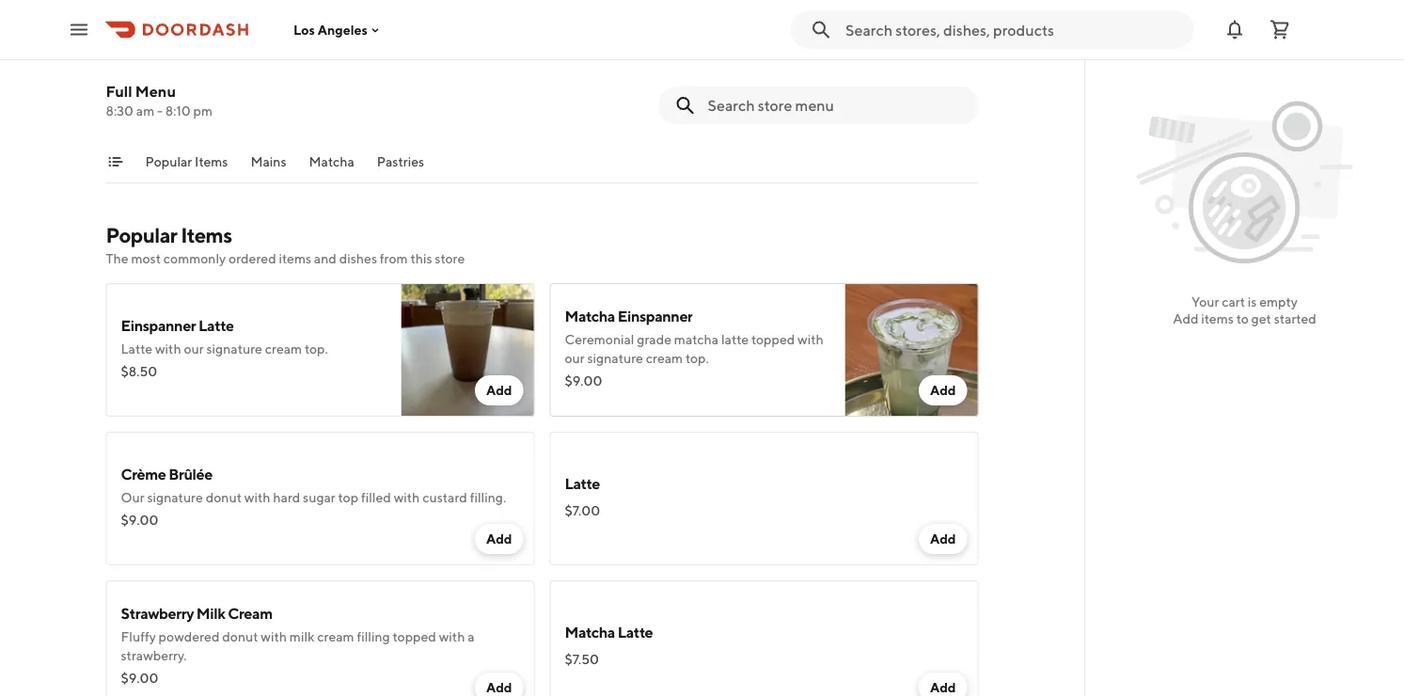 Task type: describe. For each thing, give the bounding box(es) containing it.
cocoa
[[712, 0, 749, 16]]

crème brûlée our signature donut with hard sugar top filled with custard filling. $9.00 add
[[121, 465, 512, 547]]

fluffy
[[121, 629, 156, 644]]

most
[[131, 251, 161, 266]]

matcha button
[[309, 152, 354, 182]]

cocoa matcha forest button
[[712, 0, 835, 18]]

ceremonial
[[565, 332, 634, 347]]

einspanner inside einspanner latte latte with our signature cream top. $8.50
[[121, 317, 196, 334]]

latte
[[721, 332, 749, 347]]

with left hard at the bottom left
[[244, 490, 270, 505]]

with right filled
[[394, 490, 420, 505]]

our inside matcha einspanner ceremonial grade matcha latte topped with our signature cream top. $9.00
[[565, 350, 585, 366]]

0 items, open order cart image
[[1269, 18, 1292, 41]]

matcha inside 'cocoa matcha forest' button
[[752, 0, 796, 16]]

$8.50
[[121, 364, 157, 379]]

is
[[1248, 294, 1257, 309]]

donut inside strawberry milk cream fluffy powdered donut with milk cream filling topped with a strawberry. $9.00 add
[[222, 629, 258, 644]]

$9.00 inside matcha einspanner ceremonial grade matcha latte topped with our signature cream top. $9.00
[[565, 373, 602, 389]]

open menu image
[[68, 18, 90, 41]]

Item Search search field
[[708, 95, 964, 116]]

signature inside crème brûlée our signature donut with hard sugar top filled with custard filling. $9.00 add
[[147, 490, 203, 505]]

filled
[[361, 490, 391, 505]]

started
[[1274, 311, 1317, 326]]

top
[[338, 490, 359, 505]]

topped inside strawberry milk cream fluffy powdered donut with milk cream filling topped with a strawberry. $9.00 add
[[393, 629, 436, 644]]

full menu 8:30 am - 8:10 pm
[[106, 82, 213, 119]]

milk
[[290, 629, 315, 644]]

mains
[[251, 154, 286, 169]]

this
[[410, 251, 432, 266]]

from
[[380, 251, 408, 266]]

milk
[[196, 604, 225, 622]]

items inside the "your cart is empty add items to get started"
[[1202, 311, 1234, 326]]

cocoa matcha forest
[[712, 0, 835, 16]]

$9.00 inside strawberry milk cream fluffy powdered donut with milk cream filling topped with a strawberry. $9.00 add
[[121, 670, 158, 686]]

store
[[435, 251, 465, 266]]

forest
[[798, 0, 835, 16]]

signature inside einspanner latte latte with our signature cream top. $8.50
[[206, 341, 262, 357]]

and
[[314, 251, 337, 266]]

cream inside matcha einspanner ceremonial grade matcha latte topped with our signature cream top. $9.00
[[646, 350, 683, 366]]

add button for matcha latte
[[919, 673, 967, 697]]

add button for strawberry milk cream
[[475, 673, 523, 697]]

show menu categories image
[[108, 154, 123, 169]]

dishes
[[339, 251, 377, 266]]

signature inside matcha einspanner ceremonial grade matcha latte topped with our signature cream top. $9.00
[[587, 350, 643, 366]]

pastries
[[377, 154, 424, 169]]

filling.
[[470, 490, 506, 505]]

items for popular items
[[195, 154, 228, 169]]

los angeles button
[[293, 22, 383, 37]]

our inside einspanner latte latte with our signature cream top. $8.50
[[184, 341, 204, 357]]

Store search: begin typing to search for stores available on DoorDash text field
[[846, 19, 1182, 40]]

pm
[[193, 103, 213, 119]]

matcha
[[674, 332, 719, 347]]

crème
[[121, 465, 166, 483]]

popular for popular items
[[145, 154, 192, 169]]

popular for popular items the most commonly ordered items and dishes from this store
[[106, 223, 177, 247]]



Task type: vqa. For each thing, say whether or not it's contained in the screenshot.
$9.00 within Strawberry Milk Cream Fluffy powdered donut with milk cream filling topped with a strawberry. $9.00 Add
yes



Task type: locate. For each thing, give the bounding box(es) containing it.
items down your
[[1202, 311, 1234, 326]]

cart
[[1222, 294, 1245, 309]]

donut inside crème brûlée our signature donut with hard sugar top filled with custard filling. $9.00 add
[[206, 490, 242, 505]]

$7.00
[[565, 503, 600, 518]]

grade
[[637, 332, 672, 347]]

items inside popular items the most commonly ordered items and dishes from this store
[[279, 251, 311, 266]]

0 vertical spatial topped
[[752, 332, 795, 347]]

einspanner latte image
[[401, 283, 535, 417]]

$9.00
[[565, 373, 602, 389], [121, 512, 158, 528], [121, 670, 158, 686]]

with inside matcha einspanner ceremonial grade matcha latte topped with our signature cream top. $9.00
[[798, 332, 824, 347]]

0 horizontal spatial topped
[[393, 629, 436, 644]]

einspanner up grade
[[618, 307, 693, 325]]

our down commonly on the top left of the page
[[184, 341, 204, 357]]

hard
[[273, 490, 300, 505]]

with left milk
[[261, 629, 287, 644]]

top. inside matcha einspanner ceremonial grade matcha latte topped with our signature cream top. $9.00
[[686, 350, 709, 366]]

signature down brûlée
[[147, 490, 203, 505]]

1 vertical spatial topped
[[393, 629, 436, 644]]

cream
[[265, 341, 302, 357], [646, 350, 683, 366], [317, 629, 354, 644]]

signature down ordered
[[206, 341, 262, 357]]

our
[[184, 341, 204, 357], [565, 350, 585, 366]]

top. down and at the top of page
[[305, 341, 328, 357]]

0 horizontal spatial signature
[[147, 490, 203, 505]]

mains button
[[251, 152, 286, 182]]

signature
[[206, 341, 262, 357], [587, 350, 643, 366], [147, 490, 203, 505]]

0 horizontal spatial top.
[[305, 341, 328, 357]]

popular inside popular items the most commonly ordered items and dishes from this store
[[106, 223, 177, 247]]

popular inside button
[[145, 154, 192, 169]]

ordered
[[229, 251, 276, 266]]

1 horizontal spatial topped
[[752, 332, 795, 347]]

$9.00 down the our
[[121, 512, 158, 528]]

cream
[[228, 604, 272, 622]]

topped inside matcha einspanner ceremonial grade matcha latte topped with our signature cream top. $9.00
[[752, 332, 795, 347]]

items for popular items the most commonly ordered items and dishes from this store
[[181, 223, 232, 247]]

popular items the most commonly ordered items and dishes from this store
[[106, 223, 465, 266]]

topped
[[752, 332, 795, 347], [393, 629, 436, 644]]

popular
[[145, 154, 192, 169], [106, 223, 177, 247]]

matcha einspanner image
[[845, 283, 979, 417]]

popular items button
[[145, 152, 228, 182]]

notification bell image
[[1224, 18, 1246, 41]]

topped right 'latte'
[[752, 332, 795, 347]]

2 horizontal spatial cream
[[646, 350, 683, 366]]

1 horizontal spatial cream
[[317, 629, 354, 644]]

your cart is empty add items to get started
[[1173, 294, 1317, 326]]

$7.50
[[565, 651, 599, 667]]

0 vertical spatial items
[[279, 251, 311, 266]]

1 horizontal spatial items
[[1202, 311, 1234, 326]]

angeles
[[318, 22, 368, 37]]

2 vertical spatial $9.00
[[121, 670, 158, 686]]

matcha latte
[[565, 623, 653, 641]]

1 vertical spatial items
[[1202, 311, 1234, 326]]

matcha up '$7.50'
[[565, 623, 615, 641]]

popular down - on the top of the page
[[145, 154, 192, 169]]

einspanner inside matcha einspanner ceremonial grade matcha latte topped with our signature cream top. $9.00
[[618, 307, 693, 325]]

items up commonly on the top left of the page
[[181, 223, 232, 247]]

1 horizontal spatial our
[[565, 350, 585, 366]]

signature down ceremonial
[[587, 350, 643, 366]]

a
[[468, 629, 475, 644]]

add button for latte
[[919, 524, 967, 554]]

am
[[136, 103, 154, 119]]

$9.00 down strawberry.
[[121, 670, 158, 686]]

add button
[[475, 375, 523, 405], [919, 375, 967, 405], [475, 524, 523, 554], [919, 524, 967, 554], [475, 673, 523, 697], [919, 673, 967, 697]]

0 vertical spatial popular
[[145, 154, 192, 169]]

0 vertical spatial donut
[[206, 490, 242, 505]]

add button for crème brûlée
[[475, 524, 523, 554]]

0 vertical spatial $9.00
[[565, 373, 602, 389]]

the
[[106, 251, 128, 266]]

matcha inside matcha einspanner ceremonial grade matcha latte topped with our signature cream top. $9.00
[[565, 307, 615, 325]]

pastries button
[[377, 152, 424, 182]]

matcha einspanner ceremonial grade matcha latte topped with our signature cream top. $9.00
[[565, 307, 824, 389]]

our
[[121, 490, 145, 505]]

top.
[[305, 341, 328, 357], [686, 350, 709, 366]]

full
[[106, 82, 132, 100]]

items inside button
[[195, 154, 228, 169]]

sugar
[[303, 490, 336, 505]]

add inside strawberry milk cream fluffy powdered donut with milk cream filling topped with a strawberry. $9.00 add
[[486, 680, 512, 695]]

with left a
[[439, 629, 465, 644]]

add inside crème brûlée our signature donut with hard sugar top filled with custard filling. $9.00 add
[[486, 531, 512, 547]]

8:30
[[106, 103, 134, 119]]

matcha right mains
[[309, 154, 354, 169]]

matcha for matcha
[[309, 154, 354, 169]]

strawberry milk cream fluffy powdered donut with milk cream filling topped with a strawberry. $9.00 add
[[121, 604, 512, 695]]

los
[[293, 22, 315, 37]]

empty
[[1260, 294, 1298, 309]]

strawberry.
[[121, 648, 187, 663]]

donut down brûlée
[[206, 490, 242, 505]]

1 vertical spatial items
[[181, 223, 232, 247]]

to
[[1237, 311, 1249, 326]]

menu
[[135, 82, 176, 100]]

items
[[195, 154, 228, 169], [181, 223, 232, 247]]

matcha for matcha einspanner ceremonial grade matcha latte topped with our signature cream top. $9.00
[[565, 307, 615, 325]]

0 horizontal spatial cream
[[265, 341, 302, 357]]

powdered
[[159, 629, 220, 644]]

items inside popular items the most commonly ordered items and dishes from this store
[[181, 223, 232, 247]]

0 horizontal spatial einspanner
[[121, 317, 196, 334]]

latte
[[199, 317, 234, 334], [121, 341, 153, 357], [565, 475, 600, 492], [618, 623, 653, 641]]

add
[[1173, 311, 1199, 326], [486, 382, 512, 398], [930, 382, 956, 398], [486, 531, 512, 547], [930, 531, 956, 547], [486, 680, 512, 695], [930, 680, 956, 695]]

cream inside strawberry milk cream fluffy powdered donut with milk cream filling topped with a strawberry. $9.00 add
[[317, 629, 354, 644]]

einspanner up $8.50 on the bottom
[[121, 317, 196, 334]]

0 horizontal spatial items
[[279, 251, 311, 266]]

donut down cream
[[222, 629, 258, 644]]

commonly
[[163, 251, 226, 266]]

custard
[[423, 490, 467, 505]]

matcha up ceremonial
[[565, 307, 615, 325]]

popular items
[[145, 154, 228, 169]]

with inside einspanner latte latte with our signature cream top. $8.50
[[155, 341, 181, 357]]

with right 'latte'
[[798, 332, 824, 347]]

$9.00 down ceremonial
[[565, 373, 602, 389]]

top. down matcha
[[686, 350, 709, 366]]

8:10
[[165, 103, 191, 119]]

donut
[[206, 490, 242, 505], [222, 629, 258, 644]]

1 horizontal spatial einspanner
[[618, 307, 693, 325]]

los angeles
[[293, 22, 368, 37]]

1 vertical spatial popular
[[106, 223, 177, 247]]

einspanner latte latte with our signature cream top. $8.50
[[121, 317, 328, 379]]

matcha for matcha latte
[[565, 623, 615, 641]]

your
[[1192, 294, 1219, 309]]

matcha left forest
[[752, 0, 796, 16]]

popular up most
[[106, 223, 177, 247]]

0 horizontal spatial our
[[184, 341, 204, 357]]

brûlée
[[169, 465, 212, 483]]

items left and at the top of page
[[279, 251, 311, 266]]

add inside the "your cart is empty add items to get started"
[[1173, 311, 1199, 326]]

cream inside einspanner latte latte with our signature cream top. $8.50
[[265, 341, 302, 357]]

strawberry
[[121, 604, 194, 622]]

top. inside einspanner latte latte with our signature cream top. $8.50
[[305, 341, 328, 357]]

-
[[157, 103, 163, 119]]

$9.00 inside crème brûlée our signature donut with hard sugar top filled with custard filling. $9.00 add
[[121, 512, 158, 528]]

items down pm
[[195, 154, 228, 169]]

with up $8.50 on the bottom
[[155, 341, 181, 357]]

with
[[798, 332, 824, 347], [155, 341, 181, 357], [244, 490, 270, 505], [394, 490, 420, 505], [261, 629, 287, 644], [439, 629, 465, 644]]

filling
[[357, 629, 390, 644]]

1 vertical spatial $9.00
[[121, 512, 158, 528]]

0 vertical spatial items
[[195, 154, 228, 169]]

1 horizontal spatial top.
[[686, 350, 709, 366]]

topped right the filling
[[393, 629, 436, 644]]

our down ceremonial
[[565, 350, 585, 366]]

get
[[1252, 311, 1272, 326]]

1 vertical spatial donut
[[222, 629, 258, 644]]

1 horizontal spatial signature
[[206, 341, 262, 357]]

matcha
[[752, 0, 796, 16], [309, 154, 354, 169], [565, 307, 615, 325], [565, 623, 615, 641]]

einspanner
[[618, 307, 693, 325], [121, 317, 196, 334]]

items
[[279, 251, 311, 266], [1202, 311, 1234, 326]]

2 horizontal spatial signature
[[587, 350, 643, 366]]



